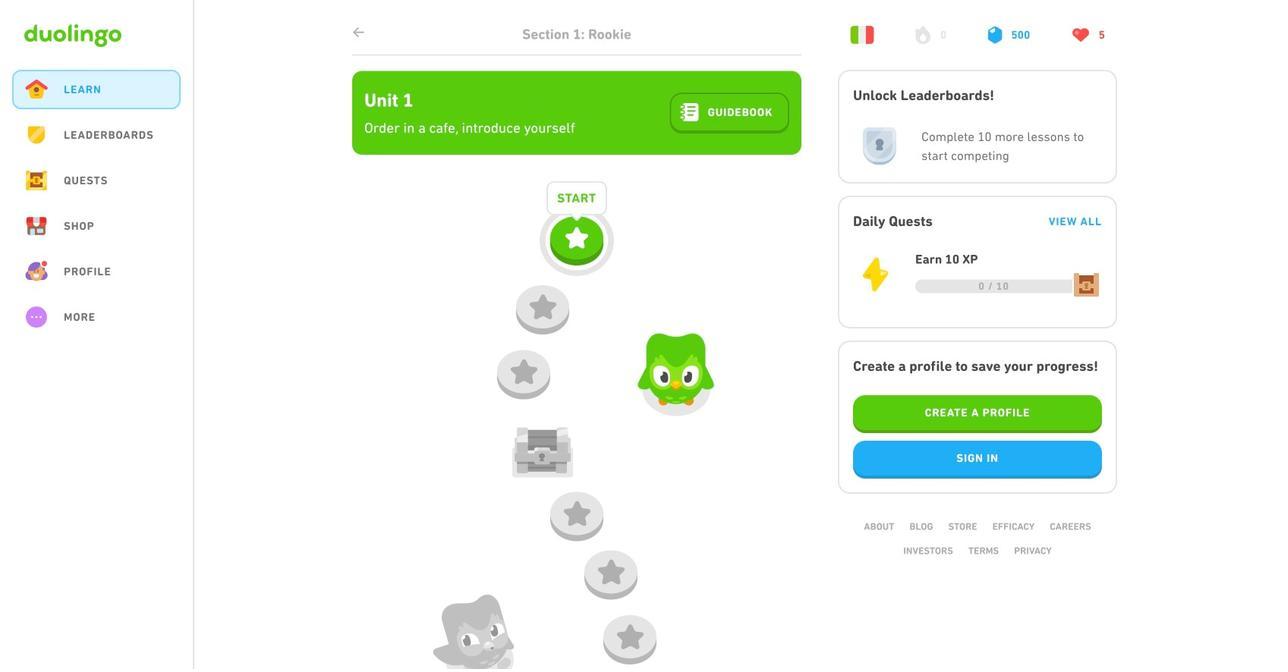 Task type: locate. For each thing, give the bounding box(es) containing it.
chest image
[[513, 419, 573, 487]]

lesson image
[[508, 359, 540, 385], [561, 501, 593, 527], [595, 559, 627, 585], [614, 624, 646, 650]]

progress bar
[[916, 280, 1073, 293]]



Task type: vqa. For each thing, say whether or not it's contained in the screenshot.
Chest image
yes



Task type: describe. For each thing, give the bounding box(es) containing it.
guidebook image
[[681, 103, 699, 121]]

lesson image
[[527, 294, 559, 320]]

lesson 1 of 4 image
[[561, 225, 593, 251]]



